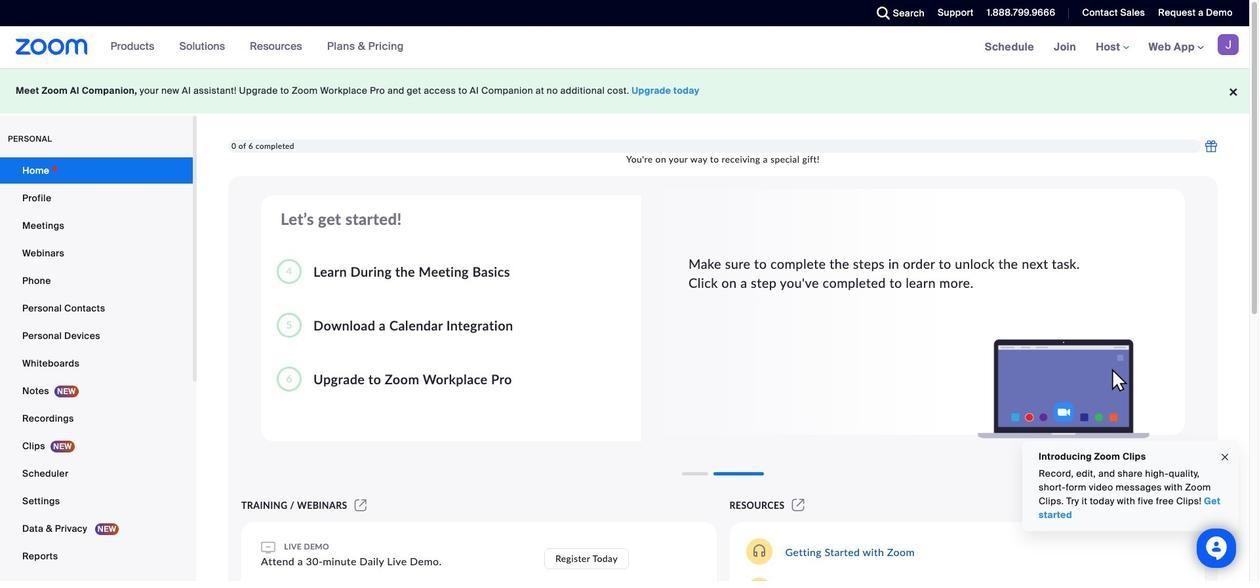 Task type: vqa. For each thing, say whether or not it's contained in the screenshot.
'Decrease Indent' image
no



Task type: locate. For each thing, give the bounding box(es) containing it.
banner
[[0, 26, 1250, 69]]

window new image
[[353, 500, 369, 511]]

meetings navigation
[[975, 26, 1250, 69]]

close image
[[1220, 450, 1231, 465]]

footer
[[0, 68, 1250, 113]]



Task type: describe. For each thing, give the bounding box(es) containing it.
profile picture image
[[1218, 34, 1239, 55]]

product information navigation
[[101, 26, 414, 68]]

zoom logo image
[[16, 39, 88, 55]]

window new image
[[790, 500, 807, 511]]

personal menu menu
[[0, 157, 193, 571]]



